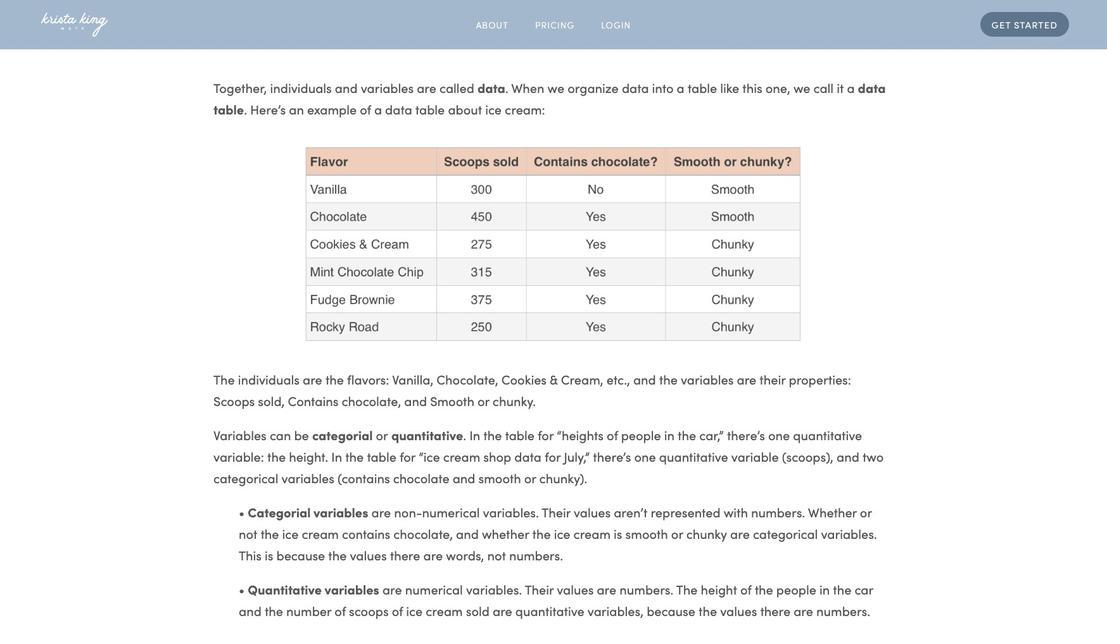 Task type: locate. For each thing, give the bounding box(es) containing it.
. for together, individuals and variables are called
[[244, 100, 247, 118]]

1 horizontal spatial because
[[647, 602, 695, 620]]

shop
[[483, 448, 511, 466]]

cream right "ice
[[443, 448, 480, 466]]

table left "like"
[[688, 78, 717, 96]]

chunky).
[[539, 469, 587, 487]]

scoops
[[213, 392, 255, 410]]

individuals up an
[[270, 78, 332, 96]]

. down smooth
[[463, 426, 466, 444]]

people
[[621, 426, 661, 444], [776, 581, 816, 599]]

1 horizontal spatial one
[[768, 426, 790, 444]]

1 vertical spatial in
[[819, 581, 830, 599]]

a right it
[[847, 78, 855, 96]]

individuals inside the individuals are the flavors: vanilla, chocolate, cookies & cream, etc., and the variables are their properties: scoops sold, contains chocolate, and smooth or chunky.
[[238, 371, 300, 388]]

or left chunky).
[[524, 469, 536, 487]]

(contains
[[338, 469, 390, 487]]

1 horizontal spatial in
[[819, 581, 830, 599]]

categorical
[[213, 469, 278, 487], [753, 525, 818, 543]]

1 vertical spatial smooth
[[625, 525, 668, 543]]

numerical inside are non-numerical variables. their values aren't represented with numbers. whether or not the ice cream contains chocolate, and whether the ice cream is smooth or chunky are categorical variables. this is because the values there are words, not numbers.
[[422, 504, 480, 521]]

in
[[664, 426, 675, 444], [819, 581, 830, 599]]

0 vertical spatial .
[[505, 78, 508, 96]]

2 vertical spatial .
[[463, 426, 466, 444]]

ice right about
[[485, 100, 502, 118]]

numerical down the 'words,'
[[405, 581, 463, 599]]

and up the 'words,'
[[456, 525, 479, 543]]

. in the table for "heights of people in the car," there's one quantitative variable: the height. in the table for "ice cream shop data for july," there's one quantitative variable (scoops), and two categorical variables (contains chocolate and smooth or chunky).
[[213, 426, 887, 487]]

sold,
[[258, 392, 285, 410]]

one up variable
[[768, 426, 790, 444]]

numbers.
[[751, 504, 805, 521], [509, 547, 563, 564], [620, 581, 673, 599], [816, 602, 870, 620]]

chocolate, inside the individuals are the flavors: vanilla, chocolate, cookies & cream, etc., and the variables are their properties: scoops sold, contains chocolate, and smooth or chunky.
[[342, 392, 401, 410]]

the down quantitative
[[265, 602, 283, 620]]

of inside . in the table for "heights of people in the car," there's one quantitative variable: the height. in the table for "ice cream shop data for july," there's one quantitative variable (scoops), and two categorical variables (contains chocolate and smooth or chunky).
[[607, 426, 618, 444]]

• for • categorial variables
[[239, 504, 245, 521]]

for left "ice
[[400, 448, 416, 466]]

because up • quantitative variables
[[276, 547, 325, 564]]

0 vertical spatial variables.
[[483, 504, 539, 521]]

the inside the individuals are the flavors: vanilla, chocolate, cookies & cream, etc., and the variables are their properties: scoops sold, contains chocolate, and smooth or chunky.
[[213, 371, 235, 388]]

values up variables,
[[557, 581, 594, 599]]

0 horizontal spatial is
[[265, 547, 273, 564]]

smooth
[[478, 469, 521, 487], [625, 525, 668, 543]]

and down vanilla,
[[404, 392, 427, 410]]

0 horizontal spatial smooth
[[478, 469, 521, 487]]

because
[[276, 547, 325, 564], [647, 602, 695, 620]]

not up 'this' at bottom
[[239, 525, 257, 543]]

variables up contains
[[314, 504, 368, 521]]

table
[[688, 78, 717, 96], [213, 100, 244, 118], [415, 100, 445, 118], [505, 426, 534, 444], [367, 448, 396, 466]]

two
[[862, 448, 884, 466]]

one-way table for heights of different people image
[[431, 0, 676, 55]]

chocolate,
[[437, 371, 498, 388]]

because right variables,
[[647, 602, 695, 620]]

krista king math | online math help image
[[38, 9, 111, 40]]

1 vertical spatial because
[[647, 602, 695, 620]]

variables down height.
[[282, 469, 334, 487]]

table inside data table
[[213, 100, 244, 118]]

for up chunky).
[[545, 448, 561, 466]]

cream down • categorial variables
[[302, 525, 339, 543]]

aren't
[[614, 504, 647, 521]]

in inside the are numerical variables. their values are numbers. the height of the people in the car and the number of scoops of ice cream sold are quantitative variables, because the values there are numbers.
[[819, 581, 830, 599]]

categorical down variable:
[[213, 469, 278, 487]]

values
[[574, 504, 611, 521], [350, 547, 387, 564], [557, 581, 594, 599], [720, 602, 757, 620]]

0 vertical spatial chocolate,
[[342, 392, 401, 410]]

1 vertical spatial people
[[776, 581, 816, 599]]

of right example
[[360, 100, 371, 118]]

there's up variable
[[727, 426, 765, 444]]

variables up "car,""
[[681, 371, 734, 388]]

0 vertical spatial smooth
[[478, 469, 521, 487]]

. down together,
[[244, 100, 247, 118]]

together, individuals and variables are called data . when we organize data into a table like this one, we call it a
[[213, 78, 858, 96]]

cream inside the are numerical variables. their values are numbers. the height of the people in the car and the number of scoops of ice cream sold are quantitative variables, because the values there are numbers.
[[426, 602, 463, 620]]

one
[[768, 426, 790, 444], [634, 448, 656, 466]]

one-way data table about ice cream image
[[301, 141, 806, 347]]

and right etc.,
[[633, 371, 656, 388]]

in inside . in the table for "heights of people in the car," there's one quantitative variable: the height. in the table for "ice cream shop data for july," there's one quantitative variable (scoops), and two categorical variables (contains chocolate and smooth or chunky).
[[664, 426, 675, 444]]

cream left sold
[[426, 602, 463, 620]]

0 vertical spatial categorical
[[213, 469, 278, 487]]

0 vertical spatial people
[[621, 426, 661, 444]]

not
[[239, 525, 257, 543], [487, 547, 506, 564]]

categorical inside are non-numerical variables. their values aren't represented with numbers. whether or not the ice cream contains chocolate, and whether the ice cream is smooth or chunky are categorical variables. this is because the values there are words, not numbers.
[[753, 525, 818, 543]]

.
[[505, 78, 508, 96], [244, 100, 247, 118], [463, 426, 466, 444]]

smooth down shop
[[478, 469, 521, 487]]

1 horizontal spatial people
[[776, 581, 816, 599]]

and inside the are numerical variables. their values are numbers. the height of the people in the car and the number of scoops of ice cream sold are quantitative variables, because the values there are numbers.
[[239, 602, 261, 620]]

0 vertical spatial numerical
[[422, 504, 480, 521]]

an
[[289, 100, 304, 118]]

etc.,
[[607, 371, 630, 388]]

scoops
[[349, 602, 389, 620]]

the inside the are numerical variables. their values are numbers. the height of the people in the car and the number of scoops of ice cream sold are quantitative variables, because the values there are numbers.
[[676, 581, 698, 599]]

0 vertical spatial is
[[614, 525, 622, 543]]

the left car
[[833, 581, 851, 599]]

1 vertical spatial categorical
[[753, 525, 818, 543]]

table down called
[[415, 100, 445, 118]]

0 vertical spatial in
[[469, 426, 480, 444]]

smooth inside are non-numerical variables. their values aren't represented with numbers. whether or not the ice cream contains chocolate, and whether the ice cream is smooth or chunky are categorical variables. this is because the values there are words, not numbers.
[[625, 525, 668, 543]]

their inside are non-numerical variables. their values aren't represented with numbers. whether or not the ice cream contains chocolate, and whether the ice cream is smooth or chunky are categorical variables. this is because the values there are words, not numbers.
[[542, 504, 571, 521]]

people inside . in the table for "heights of people in the car," there's one quantitative variable: the height. in the table for "ice cream shop data for july," there's one quantitative variable (scoops), and two categorical variables (contains chocolate and smooth or chunky).
[[621, 426, 661, 444]]

one up aren't
[[634, 448, 656, 466]]

1 horizontal spatial smooth
[[625, 525, 668, 543]]

the individuals are the flavors: vanilla, chocolate, cookies & cream, etc., and the variables are their properties: scoops sold, contains chocolate, and smooth or chunky.
[[213, 371, 854, 410]]

2 horizontal spatial .
[[505, 78, 508, 96]]

chocolate, down flavors:
[[342, 392, 401, 410]]

1 horizontal spatial in
[[469, 426, 480, 444]]

1 horizontal spatial categorical
[[753, 525, 818, 543]]

1 vertical spatial •
[[239, 581, 245, 599]]

ice right scoops
[[406, 602, 423, 620]]

individuals for the
[[238, 371, 300, 388]]

their down chunky).
[[542, 504, 571, 521]]

. inside . in the table for "heights of people in the car," there's one quantitative variable: the height. in the table for "ice cream shop data for july," there's one quantitative variable (scoops), and two categorical variables (contains chocolate and smooth or chunky).
[[463, 426, 466, 444]]

the left height
[[676, 581, 698, 599]]

of right scoops
[[392, 602, 403, 620]]

2 vertical spatial variables.
[[466, 581, 522, 599]]

• for • quantitative variables
[[239, 581, 245, 599]]

1 vertical spatial individuals
[[238, 371, 300, 388]]

or down 'chocolate,'
[[478, 392, 489, 410]]

individuals
[[270, 78, 332, 96], [238, 371, 300, 388]]

cream:
[[505, 100, 545, 118]]

variables can be categorial or quantitative
[[213, 426, 463, 444]]

• quantitative variables
[[239, 581, 379, 599]]

values down height
[[720, 602, 757, 620]]

1 vertical spatial .
[[244, 100, 247, 118]]

numerical
[[422, 504, 480, 521], [405, 581, 463, 599]]

the
[[325, 371, 344, 388], [659, 371, 678, 388], [483, 426, 502, 444], [678, 426, 696, 444], [267, 448, 286, 466], [345, 448, 364, 466], [261, 525, 279, 543], [532, 525, 551, 543], [328, 547, 347, 564], [755, 581, 773, 599], [833, 581, 851, 599], [265, 602, 283, 620], [699, 602, 717, 620]]

of right "heights
[[607, 426, 618, 444]]

variable:
[[213, 448, 264, 466]]

quantitative
[[391, 426, 463, 444], [793, 426, 862, 444], [659, 448, 728, 466], [515, 602, 584, 620]]

here's
[[250, 100, 286, 118]]

0 vertical spatial there
[[390, 547, 420, 564]]

0 horizontal spatial because
[[276, 547, 325, 564]]

1 vertical spatial the
[[676, 581, 698, 599]]

0 horizontal spatial one
[[634, 448, 656, 466]]

in
[[469, 426, 480, 444], [331, 448, 342, 466]]

0 vertical spatial in
[[664, 426, 675, 444]]

categorical down whether
[[753, 525, 818, 543]]

0 vertical spatial the
[[213, 371, 235, 388]]

and up example
[[335, 78, 358, 96]]

and inside are non-numerical variables. their values aren't represented with numbers. whether or not the ice cream contains chocolate, and whether the ice cream is smooth or chunky are categorical variables. this is because the values there are words, not numbers.
[[456, 525, 479, 543]]

variables inside . in the table for "heights of people in the car," there's one quantitative variable: the height. in the table for "ice cream shop data for july," there's one quantitative variable (scoops), and two categorical variables (contains chocolate and smooth or chunky).
[[282, 469, 334, 487]]

variables
[[361, 78, 414, 96], [681, 371, 734, 388], [282, 469, 334, 487], [314, 504, 368, 521], [325, 581, 379, 599]]

individuals up sold,
[[238, 371, 300, 388]]

sold
[[466, 602, 490, 620]]

the down "categorial"
[[261, 525, 279, 543]]

is right 'this' at bottom
[[265, 547, 273, 564]]

0 horizontal spatial people
[[621, 426, 661, 444]]

1 vertical spatial chocolate,
[[393, 525, 453, 543]]

we right when
[[548, 78, 564, 96]]

or right categorial at the bottom
[[376, 426, 388, 444]]

their
[[760, 371, 786, 388]]

smooth inside . in the table for "heights of people in the car," there's one quantitative variable: the height. in the table for "ice cream shop data for july," there's one quantitative variable (scoops), and two categorical variables (contains chocolate and smooth or chunky).
[[478, 469, 521, 487]]

chocolate, down non-
[[393, 525, 453, 543]]

there inside the are numerical variables. their values are numbers. the height of the people in the car and the number of scoops of ice cream sold are quantitative variables, because the values there are numbers.
[[760, 602, 790, 620]]

cream inside . in the table for "heights of people in the car," there's one quantitative variable: the height. in the table for "ice cream shop data for july," there's one quantitative variable (scoops), and two categorical variables (contains chocolate and smooth or chunky).
[[443, 448, 480, 466]]

0 vertical spatial because
[[276, 547, 325, 564]]

the up shop
[[483, 426, 502, 444]]

in left "car,""
[[664, 426, 675, 444]]

number
[[286, 602, 331, 620]]

numerical down chocolate at the left bottom
[[422, 504, 480, 521]]

cream down chunky).
[[573, 525, 611, 543]]

in down smooth
[[469, 426, 480, 444]]

1 horizontal spatial there's
[[727, 426, 765, 444]]

1 vertical spatial numerical
[[405, 581, 463, 599]]

0 vertical spatial individuals
[[270, 78, 332, 96]]

ice
[[485, 100, 502, 118], [282, 525, 299, 543], [554, 525, 570, 543], [406, 602, 423, 620]]

ice down "categorial"
[[282, 525, 299, 543]]

0 vertical spatial •
[[239, 504, 245, 521]]

0 horizontal spatial categorical
[[213, 469, 278, 487]]

the up scoops
[[213, 371, 235, 388]]

table up (contains
[[367, 448, 396, 466]]

one,
[[765, 78, 790, 96]]

because inside are non-numerical variables. their values aren't represented with numbers. whether or not the ice cream contains chocolate, and whether the ice cream is smooth or chunky are categorical variables. this is because the values there are words, not numbers.
[[276, 547, 325, 564]]

"heights
[[557, 426, 604, 444]]

0 horizontal spatial the
[[213, 371, 235, 388]]

not down the whether
[[487, 547, 506, 564]]

smooth down aren't
[[625, 525, 668, 543]]

the down can
[[267, 448, 286, 466]]

of left scoops
[[335, 602, 346, 620]]

1 horizontal spatial .
[[463, 426, 466, 444]]

pricing
[[535, 18, 575, 31]]

variables. down whether
[[821, 525, 877, 543]]

0 horizontal spatial there
[[390, 547, 420, 564]]

there's right "july,""
[[593, 448, 631, 466]]

chocolate, inside are non-numerical variables. their values aren't represented with numbers. whether or not the ice cream contains chocolate, and whether the ice cream is smooth or chunky are categorical variables. this is because the values there are words, not numbers.
[[393, 525, 453, 543]]

variables
[[213, 426, 267, 444]]

for
[[538, 426, 554, 444], [400, 448, 416, 466], [545, 448, 561, 466]]

0 horizontal spatial not
[[239, 525, 257, 543]]

1 • from the top
[[239, 504, 245, 521]]

example
[[307, 100, 357, 118]]

pricing link
[[535, 15, 575, 35]]

chocolate,
[[342, 392, 401, 410], [393, 525, 453, 543]]

1 vertical spatial in
[[331, 448, 342, 466]]

of
[[360, 100, 371, 118], [607, 426, 618, 444], [740, 581, 751, 599], [335, 602, 346, 620], [392, 602, 403, 620]]

1 we from the left
[[548, 78, 564, 96]]

1 vertical spatial there
[[760, 602, 790, 620]]

or right whether
[[860, 504, 872, 521]]

variable
[[731, 448, 779, 466]]

we left call
[[793, 78, 810, 96]]

are numerical variables. their values are numbers. the height of the people in the car and the number of scoops of ice cream sold are quantitative variables, because the values there are numbers.
[[239, 581, 876, 620]]

called
[[440, 78, 474, 96]]

or
[[478, 392, 489, 410], [376, 426, 388, 444], [524, 469, 536, 487], [860, 504, 872, 521], [671, 525, 683, 543]]

. left when
[[505, 78, 508, 96]]

0 horizontal spatial in
[[664, 426, 675, 444]]

their
[[542, 504, 571, 521], [525, 581, 554, 599]]

1 vertical spatial their
[[525, 581, 554, 599]]

0 horizontal spatial there's
[[593, 448, 631, 466]]

individuals for together,
[[270, 78, 332, 96]]

car,"
[[699, 426, 724, 444]]

1 vertical spatial not
[[487, 547, 506, 564]]

1 horizontal spatial we
[[793, 78, 810, 96]]

variables. up sold
[[466, 581, 522, 599]]

cream
[[443, 448, 480, 466], [302, 525, 339, 543], [573, 525, 611, 543], [426, 602, 463, 620]]

a right into
[[677, 78, 684, 96]]

data inside . in the table for "heights of people in the car," there's one quantitative variable: the height. in the table for "ice cream shop data for july," there's one quantitative variable (scoops), and two categorical variables (contains chocolate and smooth or chunky).
[[514, 448, 541, 466]]

it
[[837, 78, 844, 96]]

variables.
[[483, 504, 539, 521], [821, 525, 877, 543], [466, 581, 522, 599]]

organize
[[568, 78, 619, 96]]

quantitative
[[248, 581, 322, 599]]

get
[[992, 18, 1011, 31]]

table down together,
[[213, 100, 244, 118]]

are
[[417, 78, 436, 96], [303, 371, 322, 388], [737, 371, 756, 388], [371, 504, 391, 521], [730, 525, 750, 543], [423, 547, 443, 564], [382, 581, 402, 599], [597, 581, 616, 599], [493, 602, 512, 620], [794, 602, 813, 620]]

variables. up the whether
[[483, 504, 539, 521]]

in down variables can be categorial or quantitative
[[331, 448, 342, 466]]

2 we from the left
[[793, 78, 810, 96]]

cream for variables.
[[426, 602, 463, 620]]

in left car
[[819, 581, 830, 599]]

•
[[239, 504, 245, 521], [239, 581, 245, 599]]

data
[[477, 78, 505, 96], [622, 78, 649, 96], [858, 78, 886, 96], [385, 100, 412, 118], [514, 448, 541, 466]]

2 • from the top
[[239, 581, 245, 599]]

a
[[677, 78, 684, 96], [847, 78, 855, 96], [374, 100, 382, 118]]

0 vertical spatial their
[[542, 504, 571, 521]]

1 horizontal spatial is
[[614, 525, 622, 543]]

the right etc.,
[[659, 371, 678, 388]]

is
[[614, 525, 622, 543], [265, 547, 273, 564]]

1 horizontal spatial the
[[676, 581, 698, 599]]

chunky.
[[493, 392, 536, 410]]

(scoops),
[[782, 448, 833, 466]]

• left "categorial"
[[239, 504, 245, 521]]

and down quantitative
[[239, 602, 261, 620]]

1 horizontal spatial there
[[760, 602, 790, 620]]

• down 'this' at bottom
[[239, 581, 245, 599]]

flavors:
[[347, 371, 389, 388]]

the
[[213, 371, 235, 388], [676, 581, 698, 599]]

this
[[742, 78, 762, 96]]

is down aren't
[[614, 525, 622, 543]]

vanilla,
[[392, 371, 433, 388]]

a right example
[[374, 100, 382, 118]]

0 horizontal spatial we
[[548, 78, 564, 96]]

their down are non-numerical variables. their values aren't represented with numbers. whether or not the ice cream contains chocolate, and whether the ice cream is smooth or chunky are categorical variables. this is because the values there are words, not numbers. on the bottom of page
[[525, 581, 554, 599]]

0 horizontal spatial .
[[244, 100, 247, 118]]



Task type: vqa. For each thing, say whether or not it's contained in the screenshot.
"• Quantitative Variables"
yes



Task type: describe. For each thing, give the bounding box(es) containing it.
cookies
[[501, 371, 547, 388]]

whether
[[808, 504, 857, 521]]

variables,
[[588, 602, 644, 620]]

variables up . here's an example of a data table about ice cream:
[[361, 78, 414, 96]]

because inside the are numerical variables. their values are numbers. the height of the people in the car and the number of scoops of ice cream sold are quantitative variables, because the values there are numbers.
[[647, 602, 695, 620]]

and right chocolate at the left bottom
[[453, 469, 475, 487]]

numerical inside the are numerical variables. their values are numbers. the height of the people in the car and the number of scoops of ice cream sold are quantitative variables, because the values there are numbers.
[[405, 581, 463, 599]]

words,
[[446, 547, 484, 564]]

their inside the are numerical variables. their values are numbers. the height of the people in the car and the number of scoops of ice cream sold are quantitative variables, because the values there are numbers.
[[525, 581, 554, 599]]

smooth
[[430, 392, 474, 410]]

. for variables can be
[[463, 426, 466, 444]]

the down height
[[699, 602, 717, 620]]

the up contains on the left of page
[[325, 371, 344, 388]]

numbers. up variables,
[[620, 581, 673, 599]]

values left aren't
[[574, 504, 611, 521]]

about link
[[476, 15, 509, 35]]

• categorial variables
[[239, 504, 368, 521]]

1 vertical spatial is
[[265, 547, 273, 564]]

quantitative inside the are numerical variables. their values are numbers. the height of the people in the car and the number of scoops of ice cream sold are quantitative variables, because the values there are numbers.
[[515, 602, 584, 620]]

non-
[[394, 504, 422, 521]]

variables up scoops
[[325, 581, 379, 599]]

categorial
[[248, 504, 311, 521]]

are non-numerical variables. their values aren't represented with numbers. whether or not the ice cream contains chocolate, and whether the ice cream is smooth or chunky are categorical variables. this is because the values there are words, not numbers.
[[239, 504, 880, 564]]

or inside the individuals are the flavors: vanilla, chocolate, cookies & cream, etc., and the variables are their properties: scoops sold, contains chocolate, and smooth or chunky.
[[478, 392, 489, 410]]

into
[[652, 78, 674, 96]]

1 horizontal spatial a
[[677, 78, 684, 96]]

0 vertical spatial one
[[768, 426, 790, 444]]

login link
[[601, 15, 631, 35]]

and left two
[[837, 448, 859, 466]]

values down contains
[[350, 547, 387, 564]]

when
[[511, 78, 544, 96]]

there inside are non-numerical variables. their values aren't represented with numbers. whether or not the ice cream contains chocolate, and whether the ice cream is smooth or chunky are categorical variables. this is because the values there are words, not numbers.
[[390, 547, 420, 564]]

represented
[[651, 504, 721, 521]]

the down contains
[[328, 547, 347, 564]]

. here's an example of a data table about ice cream:
[[244, 100, 545, 118]]

contains
[[342, 525, 390, 543]]

about
[[476, 18, 509, 31]]

the right height
[[755, 581, 773, 599]]

cream for the
[[443, 448, 480, 466]]

for left "heights
[[538, 426, 554, 444]]

get started link
[[980, 12, 1069, 37]]

chunky
[[686, 525, 727, 543]]

get started
[[992, 18, 1058, 31]]

variables. inside the are numerical variables. their values are numbers. the height of the people in the car and the number of scoops of ice cream sold are quantitative variables, because the values there are numbers.
[[466, 581, 522, 599]]

&
[[550, 371, 558, 388]]

or down represented at the bottom of page
[[671, 525, 683, 543]]

of right height
[[740, 581, 751, 599]]

table up shop
[[505, 426, 534, 444]]

together,
[[213, 78, 267, 96]]

be
[[294, 426, 309, 444]]

0 horizontal spatial a
[[374, 100, 382, 118]]

chocolate
[[393, 469, 449, 487]]

categorial
[[312, 426, 373, 444]]

the right the whether
[[532, 525, 551, 543]]

the left "car,""
[[678, 426, 696, 444]]

like
[[720, 78, 739, 96]]

ice inside the are numerical variables. their values are numbers. the height of the people in the car and the number of scoops of ice cream sold are quantitative variables, because the values there are numbers.
[[406, 602, 423, 620]]

numbers. right with
[[751, 504, 805, 521]]

login
[[601, 18, 631, 31]]

or inside . in the table for "heights of people in the car," there's one quantitative variable: the height. in the table for "ice cream shop data for july," there's one quantitative variable (scoops), and two categorical variables (contains chocolate and smooth or chunky).
[[524, 469, 536, 487]]

1 vertical spatial variables.
[[821, 525, 877, 543]]

0 horizontal spatial in
[[331, 448, 342, 466]]

people inside the are numerical variables. their values are numbers. the height of the people in the car and the number of scoops of ice cream sold are quantitative variables, because the values there are numbers.
[[776, 581, 816, 599]]

cream for numerical
[[573, 525, 611, 543]]

properties:
[[789, 371, 851, 388]]

july,"
[[564, 448, 590, 466]]

categorical inside . in the table for "heights of people in the car," there's one quantitative variable: the height. in the table for "ice cream shop data for july," there's one quantitative variable (scoops), and two categorical variables (contains chocolate and smooth or chunky).
[[213, 469, 278, 487]]

call
[[814, 78, 834, 96]]

numbers. down car
[[816, 602, 870, 620]]

1 horizontal spatial not
[[487, 547, 506, 564]]

numbers. down the whether
[[509, 547, 563, 564]]

car
[[855, 581, 873, 599]]

about
[[448, 100, 482, 118]]

0 vertical spatial there's
[[727, 426, 765, 444]]

contains
[[288, 392, 338, 410]]

"ice
[[419, 448, 440, 466]]

variables inside the individuals are the flavors: vanilla, chocolate, cookies & cream, etc., and the variables are their properties: scoops sold, contains chocolate, and smooth or chunky.
[[681, 371, 734, 388]]

started
[[1014, 18, 1058, 31]]

height.
[[289, 448, 328, 466]]

1 vertical spatial there's
[[593, 448, 631, 466]]

height
[[701, 581, 737, 599]]

ice down chunky).
[[554, 525, 570, 543]]

the up (contains
[[345, 448, 364, 466]]

2 horizontal spatial a
[[847, 78, 855, 96]]

with
[[724, 504, 748, 521]]

1 vertical spatial one
[[634, 448, 656, 466]]

whether
[[482, 525, 529, 543]]

data table
[[213, 78, 889, 118]]

data inside data table
[[858, 78, 886, 96]]

this
[[239, 547, 262, 564]]

can
[[270, 426, 291, 444]]

0 vertical spatial not
[[239, 525, 257, 543]]

cream,
[[561, 371, 603, 388]]



